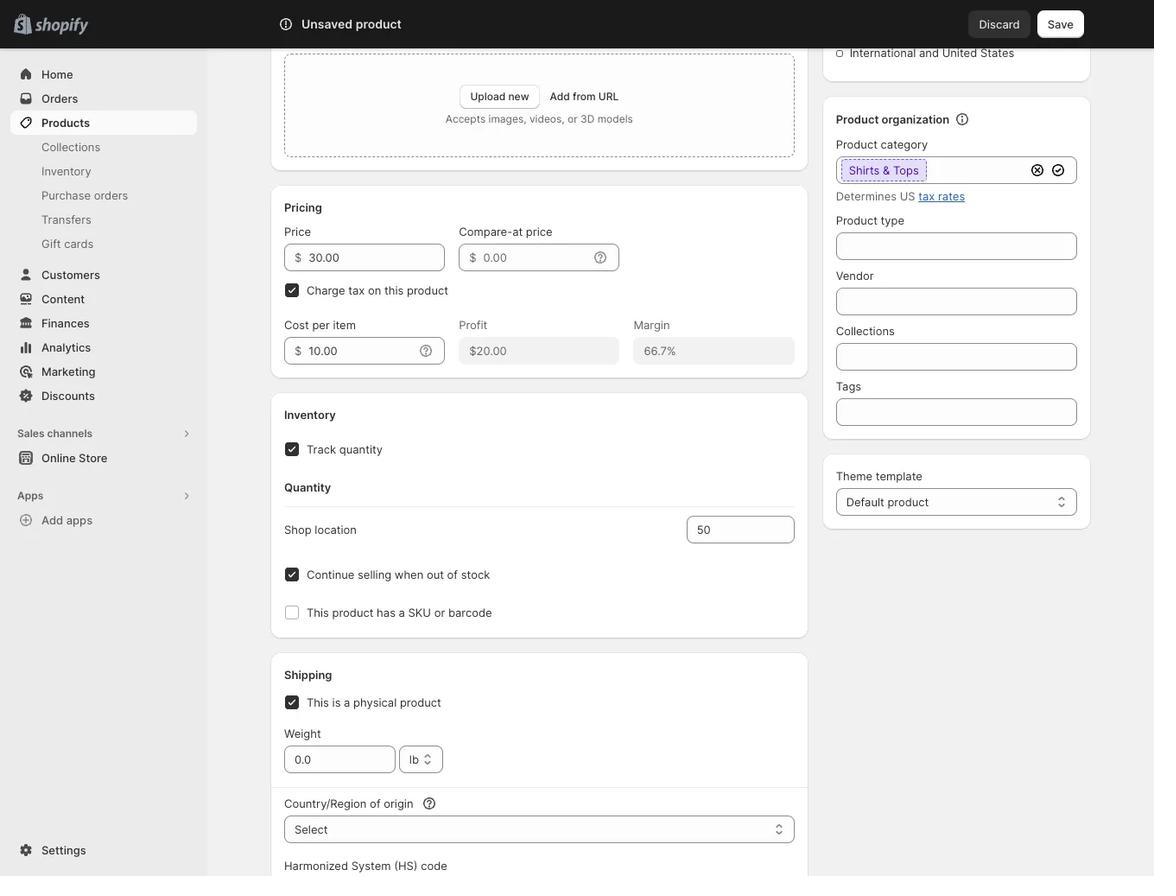 Task type: vqa. For each thing, say whether or not it's contained in the screenshot.
the rightmost 28–Sep
no



Task type: locate. For each thing, give the bounding box(es) containing it.
country/region
[[284, 797, 367, 811]]

collections
[[41, 140, 100, 154], [836, 324, 895, 338]]

product left has
[[332, 606, 374, 620]]

0 vertical spatial tax
[[919, 189, 935, 203]]

product right unsaved
[[356, 16, 402, 31]]

or left 3d
[[568, 112, 578, 125]]

Weight text field
[[284, 746, 396, 773]]

default product
[[847, 495, 929, 509]]

search button
[[327, 10, 828, 38]]

marketing link
[[10, 359, 197, 384]]

1 vertical spatial collections
[[836, 324, 895, 338]]

a right is on the bottom of page
[[344, 696, 350, 709]]

purchase
[[41, 188, 91, 202]]

this
[[385, 283, 404, 297]]

inventory
[[41, 164, 91, 178], [284, 408, 336, 422]]

product
[[836, 112, 879, 126], [836, 137, 878, 151], [836, 213, 878, 227]]

0 vertical spatial add
[[550, 90, 570, 103]]

discounts
[[41, 389, 95, 403]]

0 vertical spatial or
[[568, 112, 578, 125]]

1 vertical spatial tax
[[348, 283, 365, 297]]

Profit text field
[[459, 337, 620, 365]]

$ down price
[[295, 251, 302, 264]]

tax
[[919, 189, 935, 203], [348, 283, 365, 297]]

(hs)
[[394, 859, 418, 873]]

shop location
[[284, 523, 357, 537]]

product for product category
[[836, 137, 878, 151]]

discard button
[[969, 10, 1031, 38]]

this left is on the bottom of page
[[307, 696, 329, 709]]

Price text field
[[309, 244, 445, 271]]

settings link
[[10, 838, 197, 862]]

1 vertical spatial of
[[370, 797, 381, 811]]

per
[[312, 318, 330, 332]]

1 vertical spatial or
[[434, 606, 445, 620]]

this down 'continue' on the bottom left
[[307, 606, 329, 620]]

product for product organization
[[836, 112, 879, 126]]

product for this product has a sku or barcode
[[332, 606, 374, 620]]

product for product type
[[836, 213, 878, 227]]

price
[[526, 225, 553, 239]]

of right out
[[447, 568, 458, 582]]

0 horizontal spatial or
[[434, 606, 445, 620]]

discard
[[980, 17, 1020, 31]]

this for this product has a sku or barcode
[[307, 606, 329, 620]]

product category
[[836, 137, 928, 151]]

1 vertical spatial a
[[344, 696, 350, 709]]

0 horizontal spatial inventory
[[41, 164, 91, 178]]

product up product category
[[836, 112, 879, 126]]

country/region of origin
[[284, 797, 414, 811]]

organization
[[882, 112, 950, 126]]

1 horizontal spatial of
[[447, 568, 458, 582]]

of
[[447, 568, 458, 582], [370, 797, 381, 811]]

collections link
[[10, 135, 197, 159]]

$ down cost at top
[[295, 344, 302, 358]]

0 horizontal spatial add
[[41, 513, 63, 527]]

unsaved
[[302, 16, 353, 31]]

0 horizontal spatial a
[[344, 696, 350, 709]]

2 this from the top
[[307, 696, 329, 709]]

1 horizontal spatial collections
[[836, 324, 895, 338]]

origin
[[384, 797, 414, 811]]

search
[[355, 17, 392, 31]]

upload
[[471, 90, 506, 103]]

0 vertical spatial a
[[399, 606, 405, 620]]

1 vertical spatial add
[[41, 513, 63, 527]]

1 vertical spatial this
[[307, 696, 329, 709]]

0 horizontal spatial tax
[[348, 283, 365, 297]]

add left apps
[[41, 513, 63, 527]]

3d
[[581, 112, 595, 125]]

united
[[942, 46, 978, 60]]

apps button
[[10, 484, 197, 508]]

gift cards
[[41, 237, 94, 251]]

$
[[295, 251, 302, 264], [469, 251, 477, 264], [295, 344, 302, 358]]

determines
[[836, 189, 897, 203]]

of left origin
[[370, 797, 381, 811]]

inventory up track
[[284, 408, 336, 422]]

add inside button
[[41, 513, 63, 527]]

product down template on the right bottom
[[888, 495, 929, 509]]

2 product from the top
[[836, 137, 878, 151]]

store
[[79, 451, 108, 465]]

0 vertical spatial this
[[307, 606, 329, 620]]

sales channels
[[17, 427, 93, 440]]

None number field
[[687, 516, 769, 544]]

products
[[41, 116, 90, 130]]

tax left on at the top of page
[[348, 283, 365, 297]]

Tags text field
[[836, 398, 1078, 426]]

vendor
[[836, 269, 874, 283]]

collections down vendor
[[836, 324, 895, 338]]

finances
[[41, 316, 90, 330]]

tax right us
[[919, 189, 935, 203]]

content link
[[10, 287, 197, 311]]

0 vertical spatial inventory
[[41, 164, 91, 178]]

1 product from the top
[[836, 112, 879, 126]]

orders
[[41, 92, 78, 105]]

product down determines
[[836, 213, 878, 227]]

inventory up purchase
[[41, 164, 91, 178]]

add apps
[[41, 513, 93, 527]]

online store button
[[0, 446, 207, 470]]

0 horizontal spatial of
[[370, 797, 381, 811]]

this product has a sku or barcode
[[307, 606, 492, 620]]

orders link
[[10, 86, 197, 111]]

customers link
[[10, 263, 197, 287]]

add left from at the top
[[550, 90, 570, 103]]

0 vertical spatial collections
[[41, 140, 100, 154]]

collections down products
[[41, 140, 100, 154]]

profit
[[459, 318, 488, 332]]

apps
[[66, 513, 93, 527]]

continue selling when out of stock
[[307, 568, 490, 582]]

a
[[399, 606, 405, 620], [344, 696, 350, 709]]

or right sku
[[434, 606, 445, 620]]

add
[[550, 90, 570, 103], [41, 513, 63, 527]]

this is a physical product
[[307, 696, 441, 709]]

product right this
[[407, 283, 448, 297]]

cost
[[284, 318, 309, 332]]

a right has
[[399, 606, 405, 620]]

1 horizontal spatial add
[[550, 90, 570, 103]]

1 vertical spatial product
[[836, 137, 878, 151]]

us
[[900, 189, 916, 203]]

upload new button
[[460, 85, 540, 109]]

models
[[598, 112, 633, 125]]

system
[[351, 859, 391, 873]]

location
[[315, 523, 357, 537]]

purchase orders link
[[10, 183, 197, 207]]

Margin text field
[[634, 337, 795, 365]]

$ for compare-at price
[[469, 251, 477, 264]]

Vendor text field
[[836, 288, 1078, 315]]

1 this from the top
[[307, 606, 329, 620]]

transfers
[[41, 213, 91, 226]]

pricing
[[284, 200, 322, 214]]

determines us tax rates
[[836, 189, 965, 203]]

1 horizontal spatial inventory
[[284, 408, 336, 422]]

select
[[295, 823, 328, 837]]

product for default product
[[888, 495, 929, 509]]

0 vertical spatial of
[[447, 568, 458, 582]]

this for this is a physical product
[[307, 696, 329, 709]]

cost per item
[[284, 318, 356, 332]]

product down product organization
[[836, 137, 878, 151]]

harmonized system (hs) code
[[284, 859, 447, 873]]

$ down "compare-"
[[469, 251, 477, 264]]

0 vertical spatial product
[[836, 112, 879, 126]]

3 product from the top
[[836, 213, 878, 227]]

2 vertical spatial product
[[836, 213, 878, 227]]



Task type: describe. For each thing, give the bounding box(es) containing it.
save
[[1048, 17, 1074, 31]]

category
[[881, 137, 928, 151]]

theme template
[[836, 469, 923, 483]]

on
[[368, 283, 381, 297]]

physical
[[354, 696, 397, 709]]

price
[[284, 225, 311, 239]]

1 vertical spatial inventory
[[284, 408, 336, 422]]

$ for price
[[295, 251, 302, 264]]

cards
[[64, 237, 94, 251]]

1 horizontal spatial a
[[399, 606, 405, 620]]

when
[[395, 568, 424, 582]]

sku
[[408, 606, 431, 620]]

gift
[[41, 237, 61, 251]]

0 horizontal spatial collections
[[41, 140, 100, 154]]

code
[[421, 859, 447, 873]]

home link
[[10, 62, 197, 86]]

marketing
[[41, 365, 96, 379]]

continue
[[307, 568, 355, 582]]

save button
[[1038, 10, 1085, 38]]

content
[[41, 292, 85, 306]]

tags
[[836, 379, 862, 393]]

inventory link
[[10, 159, 197, 183]]

Product type text field
[[836, 232, 1078, 260]]

new
[[508, 90, 529, 103]]

margin
[[634, 318, 670, 332]]

lb
[[409, 753, 419, 767]]

shipping
[[284, 668, 332, 682]]

products link
[[10, 111, 197, 135]]

selling
[[358, 568, 392, 582]]

out
[[427, 568, 444, 582]]

home
[[41, 67, 73, 81]]

shop
[[284, 523, 312, 537]]

$ for cost per item
[[295, 344, 302, 358]]

analytics
[[41, 340, 91, 354]]

quantity
[[339, 442, 383, 456]]

shopify image
[[35, 18, 88, 35]]

add from url button
[[550, 90, 619, 103]]

from
[[573, 90, 596, 103]]

settings
[[41, 843, 86, 857]]

channels
[[47, 427, 93, 440]]

add for add apps
[[41, 513, 63, 527]]

international
[[850, 46, 916, 60]]

purchase orders
[[41, 188, 128, 202]]

Collections text field
[[836, 343, 1078, 371]]

customers
[[41, 268, 100, 282]]

online store link
[[10, 446, 197, 470]]

analytics link
[[10, 335, 197, 359]]

stock
[[461, 568, 490, 582]]

Compare-at price text field
[[484, 244, 589, 271]]

product right physical
[[400, 696, 441, 709]]

tax rates link
[[919, 189, 965, 203]]

track
[[307, 442, 336, 456]]

states
[[981, 46, 1015, 60]]

at
[[513, 225, 523, 239]]

and
[[919, 46, 939, 60]]

online store
[[41, 451, 108, 465]]

harmonized
[[284, 859, 348, 873]]

product for unsaved product
[[356, 16, 402, 31]]

default
[[847, 495, 885, 509]]

sales channels button
[[10, 422, 197, 446]]

rates
[[938, 189, 965, 203]]

compare-at price
[[459, 225, 553, 239]]

sales
[[17, 427, 45, 440]]

url
[[599, 90, 619, 103]]

upload new
[[471, 90, 529, 103]]

transfers link
[[10, 207, 197, 232]]

charge
[[307, 283, 345, 297]]

finances link
[[10, 311, 197, 335]]

images,
[[489, 112, 527, 125]]

1 horizontal spatial or
[[568, 112, 578, 125]]

product type
[[836, 213, 905, 227]]

add for add from url
[[550, 90, 570, 103]]

apps
[[17, 489, 43, 502]]

theme
[[836, 469, 873, 483]]

type
[[881, 213, 905, 227]]

Cost per item text field
[[309, 337, 414, 365]]

add apps button
[[10, 508, 197, 532]]

Product category text field
[[836, 156, 1026, 184]]

template
[[876, 469, 923, 483]]

is
[[332, 696, 341, 709]]

quantity
[[284, 480, 331, 494]]

discounts link
[[10, 384, 197, 408]]

videos,
[[530, 112, 565, 125]]

accepts
[[446, 112, 486, 125]]

charge tax on this product
[[307, 283, 448, 297]]

orders
[[94, 188, 128, 202]]

barcode
[[448, 606, 492, 620]]

1 horizontal spatial tax
[[919, 189, 935, 203]]



